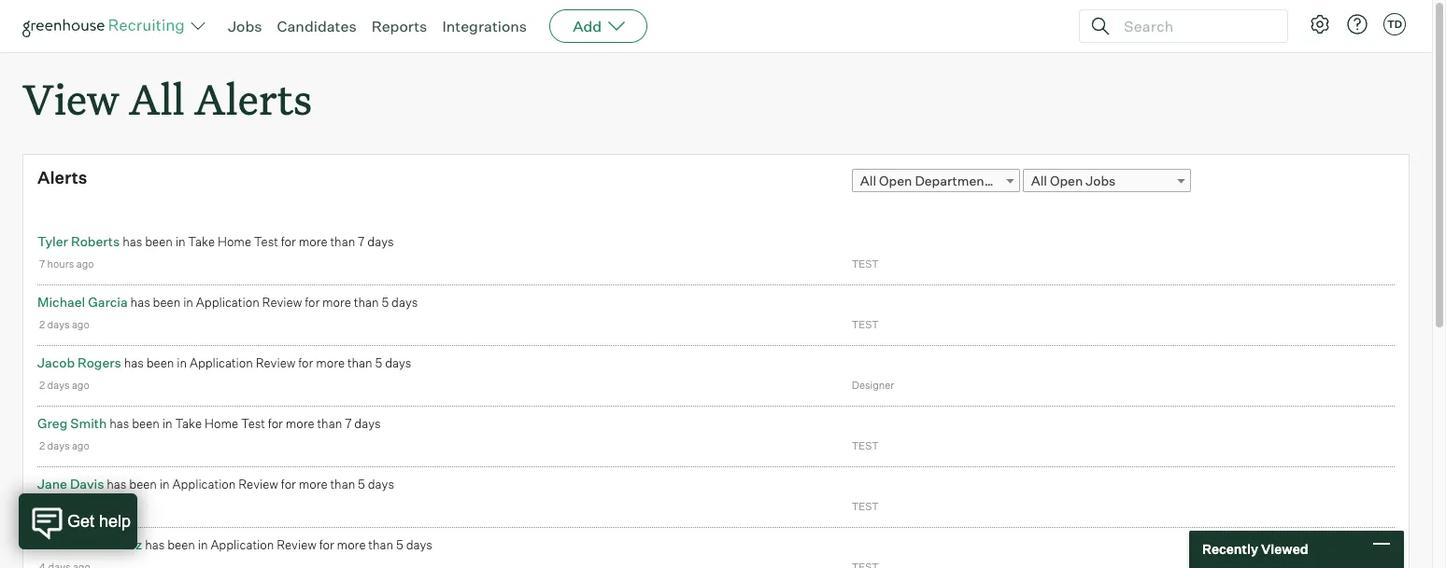 Task type: locate. For each thing, give the bounding box(es) containing it.
in for michael garcia
[[183, 295, 193, 310]]

take
[[188, 235, 215, 250], [175, 417, 202, 432]]

all right the view
[[129, 71, 184, 126]]

has right martinez
[[145, 538, 165, 553]]

review inside jacob rogers has been in application review for more than 5 days designer
[[256, 356, 296, 371]]

7 inside greg smith has been in take home test for more than 7 days test
[[345, 417, 352, 432]]

days inside michael martinez has been in application review for more than 5 days
[[406, 538, 432, 553]]

been for michael martinez
[[167, 538, 195, 553]]

all open jobs
[[1031, 173, 1116, 189]]

1 2 from the top
[[39, 319, 45, 332]]

2 days ago down greg smith link
[[39, 440, 89, 453]]

than inside tyler roberts has been in take home test for more than 7 days test
[[330, 235, 355, 250]]

than inside michael garcia has been in application review for more than 5 days test
[[354, 295, 379, 310]]

test inside greg smith has been in take home test for more than 7 days test
[[241, 417, 265, 432]]

has inside jacob rogers has been in application review for more than 5 days designer
[[124, 356, 144, 371]]

2 vertical spatial 2 days ago
[[39, 440, 89, 453]]

michael inside michael garcia has been in application review for more than 5 days test
[[37, 294, 85, 310]]

2 days ago for michael
[[39, 319, 89, 332]]

been inside michael martinez has been in application review for more than 5 days
[[167, 538, 195, 553]]

has right smith
[[109, 417, 129, 432]]

in
[[175, 235, 185, 250], [183, 295, 193, 310], [177, 356, 187, 371], [162, 417, 172, 432], [160, 478, 170, 493], [198, 538, 208, 553]]

in right garcia
[[183, 295, 193, 310]]

all open departments
[[860, 173, 996, 189]]

than inside jane davis has been in application review for more than 5 days test
[[330, 478, 355, 493]]

been for greg smith
[[132, 417, 160, 432]]

in for tyler roberts
[[175, 235, 185, 250]]

2 open from the left
[[1050, 173, 1083, 189]]

been right roberts
[[145, 235, 173, 250]]

alerts down jobs link
[[194, 71, 312, 126]]

1 michael from the top
[[37, 294, 85, 310]]

test
[[254, 235, 278, 250], [241, 417, 265, 432]]

jane
[[37, 477, 67, 493]]

open for departments
[[879, 173, 912, 189]]

ago down davis
[[73, 501, 90, 514]]

1 2 days ago from the top
[[39, 319, 89, 332]]

1 vertical spatial jobs
[[1086, 173, 1116, 189]]

3 test from the top
[[852, 440, 879, 453]]

application
[[196, 295, 259, 310], [190, 356, 253, 371], [172, 478, 236, 493], [211, 538, 274, 553]]

been
[[145, 235, 173, 250], [153, 295, 181, 310], [146, 356, 174, 371], [132, 417, 160, 432], [129, 478, 157, 493], [167, 538, 195, 553]]

has right the rogers
[[124, 356, 144, 371]]

has right garcia
[[130, 295, 150, 310]]

all open departments link
[[852, 169, 1020, 193]]

michael martinez has been in application review for more than 5 days
[[37, 537, 432, 553]]

in right martinez
[[198, 538, 208, 553]]

ago
[[76, 258, 94, 271], [72, 319, 89, 332], [72, 379, 89, 393], [72, 440, 89, 453], [73, 501, 90, 514]]

been right the rogers
[[146, 356, 174, 371]]

home for greg smith
[[205, 417, 238, 432]]

configure image
[[1309, 13, 1331, 36]]

open for jobs
[[1050, 173, 1083, 189]]

2 days ago down michael garcia link
[[39, 319, 89, 332]]

has for jane davis
[[107, 478, 127, 493]]

days inside jane davis has been in application review for more than 5 days test
[[368, 478, 394, 493]]

days
[[367, 235, 394, 250], [391, 295, 418, 310], [47, 319, 70, 332], [385, 356, 411, 371], [47, 379, 70, 393], [354, 417, 381, 432], [47, 440, 70, 453], [368, 478, 394, 493], [48, 501, 71, 514], [406, 538, 432, 553]]

2 2 from the top
[[39, 379, 45, 393]]

been inside michael garcia has been in application review for more than 5 days test
[[153, 295, 181, 310]]

has inside jane davis has been in application review for more than 5 days test
[[107, 478, 127, 493]]

application inside jane davis has been in application review for more than 5 days test
[[172, 478, 236, 493]]

viewed
[[1261, 542, 1308, 558]]

for inside greg smith has been in take home test for more than 7 days test
[[268, 417, 283, 432]]

test for roberts
[[254, 235, 278, 250]]

0 vertical spatial 2
[[39, 319, 45, 332]]

has right davis
[[107, 478, 127, 493]]

been inside greg smith has been in take home test for more than 7 days test
[[132, 417, 160, 432]]

jacob
[[37, 355, 75, 371]]

test inside tyler roberts has been in take home test for more than 7 days test
[[254, 235, 278, 250]]

than for michael martinez
[[368, 538, 393, 553]]

1 vertical spatial 7
[[39, 258, 45, 271]]

ago for smith
[[72, 440, 89, 453]]

review inside michael garcia has been in application review for more than 5 days test
[[262, 295, 302, 310]]

more inside michael garcia has been in application review for more than 5 days test
[[322, 295, 351, 310]]

td
[[1387, 18, 1402, 31]]

in right davis
[[160, 478, 170, 493]]

in right the rogers
[[177, 356, 187, 371]]

been inside tyler roberts has been in take home test for more than 7 days test
[[145, 235, 173, 250]]

0 vertical spatial home
[[218, 235, 251, 250]]

michael
[[37, 294, 85, 310], [37, 537, 85, 553]]

been for jane davis
[[129, 478, 157, 493]]

jobs
[[228, 17, 262, 36], [1086, 173, 1116, 189]]

michael martinez link
[[37, 537, 142, 553]]

for
[[281, 235, 296, 250], [305, 295, 320, 310], [298, 356, 313, 371], [268, 417, 283, 432], [281, 478, 296, 493], [319, 538, 334, 553]]

2 days ago down jacob
[[39, 379, 89, 393]]

in for jacob rogers
[[177, 356, 187, 371]]

in inside tyler roberts has been in take home test for more than 7 days test
[[175, 235, 185, 250]]

0 vertical spatial test
[[254, 235, 278, 250]]

in inside michael martinez has been in application review for more than 5 days
[[198, 538, 208, 553]]

davis
[[70, 477, 104, 493]]

5 for davis
[[358, 478, 365, 493]]

alerts up tyler
[[37, 167, 87, 188]]

0 horizontal spatial jobs
[[228, 17, 262, 36]]

application inside michael garcia has been in application review for more than 5 days test
[[196, 295, 259, 310]]

2 for greg smith
[[39, 440, 45, 453]]

0 vertical spatial michael
[[37, 294, 85, 310]]

ago for roberts
[[76, 258, 94, 271]]

has inside michael garcia has been in application review for more than 5 days test
[[130, 295, 150, 310]]

been inside jacob rogers has been in application review for more than 5 days designer
[[146, 356, 174, 371]]

1 open from the left
[[879, 173, 912, 189]]

7
[[358, 235, 365, 250], [39, 258, 45, 271], [345, 417, 352, 432]]

has inside greg smith has been in take home test for more than 7 days test
[[109, 417, 129, 432]]

for for garcia
[[305, 295, 320, 310]]

1 vertical spatial home
[[205, 417, 238, 432]]

ago down michael garcia link
[[72, 319, 89, 332]]

garcia
[[88, 294, 128, 310]]

home inside tyler roberts has been in take home test for more than 7 days test
[[218, 235, 251, 250]]

test
[[852, 258, 879, 271], [852, 319, 879, 332], [852, 440, 879, 453], [852, 501, 879, 514]]

1 vertical spatial take
[[175, 417, 202, 432]]

in right smith
[[162, 417, 172, 432]]

application for davis
[[172, 478, 236, 493]]

review
[[262, 295, 302, 310], [256, 356, 296, 371], [238, 478, 278, 493], [277, 538, 317, 553]]

jacob rogers link
[[37, 355, 121, 371]]

5
[[382, 295, 389, 310], [375, 356, 382, 371], [358, 478, 365, 493], [396, 538, 403, 553]]

been right martinez
[[167, 538, 195, 553]]

home inside greg smith has been in take home test for more than 7 days test
[[205, 417, 238, 432]]

0 vertical spatial take
[[188, 235, 215, 250]]

has for michael garcia
[[130, 295, 150, 310]]

2 down jacob
[[39, 379, 45, 393]]

2
[[39, 319, 45, 332], [39, 379, 45, 393], [39, 440, 45, 453]]

5 inside michael garcia has been in application review for more than 5 days test
[[382, 295, 389, 310]]

4 test from the top
[[852, 501, 879, 514]]

ago down "tyler roberts" link
[[76, 258, 94, 271]]

for inside jane davis has been in application review for more than 5 days test
[[281, 478, 296, 493]]

review inside michael martinez has been in application review for more than 5 days
[[277, 538, 317, 553]]

2 vertical spatial 2
[[39, 440, 45, 453]]

application inside michael martinez has been in application review for more than 5 days
[[211, 538, 274, 553]]

departments
[[915, 173, 996, 189]]

1 vertical spatial alerts
[[37, 167, 87, 188]]

jane davis has been in application review for more than 5 days test
[[37, 477, 879, 514]]

0 horizontal spatial open
[[879, 173, 912, 189]]

0 vertical spatial 7
[[358, 235, 365, 250]]

more for jacob rogers
[[316, 356, 345, 371]]

been inside jane davis has been in application review for more than 5 days test
[[129, 478, 157, 493]]

5 inside jane davis has been in application review for more than 5 days test
[[358, 478, 365, 493]]

1 vertical spatial 2 days ago
[[39, 379, 89, 393]]

in inside michael garcia has been in application review for more than 5 days test
[[183, 295, 193, 310]]

days inside jacob rogers has been in application review for more than 5 days designer
[[385, 356, 411, 371]]

2 michael from the top
[[37, 537, 85, 553]]

in inside jane davis has been in application review for more than 5 days test
[[160, 478, 170, 493]]

7 hours ago
[[39, 258, 94, 271]]

1 vertical spatial michael
[[37, 537, 85, 553]]

candidates
[[277, 17, 357, 36]]

1 horizontal spatial all
[[860, 173, 876, 189]]

add button
[[549, 9, 648, 43]]

greg
[[37, 416, 67, 432]]

integrations link
[[442, 17, 527, 36]]

all right "departments"
[[1031, 173, 1047, 189]]

has right roberts
[[123, 235, 142, 250]]

2 vertical spatial 7
[[345, 417, 352, 432]]

2 horizontal spatial all
[[1031, 173, 1047, 189]]

hours
[[47, 258, 74, 271]]

5 inside michael martinez has been in application review for more than 5 days
[[396, 538, 403, 553]]

2 test from the top
[[852, 319, 879, 332]]

in inside greg smith has been in take home test for more than 7 days test
[[162, 417, 172, 432]]

been right davis
[[129, 478, 157, 493]]

in inside jacob rogers has been in application review for more than 5 days designer
[[177, 356, 187, 371]]

has for jacob rogers
[[124, 356, 144, 371]]

2 up jacob
[[39, 319, 45, 332]]

home
[[218, 235, 251, 250], [205, 417, 238, 432]]

2 days ago
[[39, 319, 89, 332], [39, 379, 89, 393], [39, 440, 89, 453]]

tyler
[[37, 234, 68, 250]]

2 down greg
[[39, 440, 45, 453]]

ago for rogers
[[72, 379, 89, 393]]

integrations
[[442, 17, 527, 36]]

for inside jacob rogers has been in application review for more than 5 days designer
[[298, 356, 313, 371]]

2 2 days ago from the top
[[39, 379, 89, 393]]

test inside greg smith has been in take home test for more than 7 days test
[[852, 440, 879, 453]]

0 horizontal spatial 7
[[39, 258, 45, 271]]

more inside jane davis has been in application review for more than 5 days test
[[299, 478, 328, 493]]

for inside michael garcia has been in application review for more than 5 days test
[[305, 295, 320, 310]]

more inside michael martinez has been in application review for more than 5 days
[[337, 538, 366, 553]]

1 test from the top
[[852, 258, 879, 271]]

michael down the 4 days ago
[[37, 537, 85, 553]]

0 vertical spatial 2 days ago
[[39, 319, 89, 332]]

1 horizontal spatial alerts
[[194, 71, 312, 126]]

michael down hours
[[37, 294, 85, 310]]

has
[[123, 235, 142, 250], [130, 295, 150, 310], [124, 356, 144, 371], [109, 417, 129, 432], [107, 478, 127, 493], [145, 538, 165, 553]]

been right smith
[[132, 417, 160, 432]]

1 vertical spatial test
[[241, 417, 265, 432]]

roberts
[[71, 234, 120, 250]]

all
[[129, 71, 184, 126], [860, 173, 876, 189], [1031, 173, 1047, 189]]

alerts
[[194, 71, 312, 126], [37, 167, 87, 188]]

2 horizontal spatial 7
[[358, 235, 365, 250]]

greg smith link
[[37, 416, 107, 432]]

open
[[879, 173, 912, 189], [1050, 173, 1083, 189]]

3 2 days ago from the top
[[39, 440, 89, 453]]

5 inside jacob rogers has been in application review for more than 5 days designer
[[375, 356, 382, 371]]

michael for michael martinez
[[37, 537, 85, 553]]

been right garcia
[[153, 295, 181, 310]]

all left "departments"
[[860, 173, 876, 189]]

all for all open departments
[[860, 173, 876, 189]]

7 inside tyler roberts has been in take home test for more than 7 days test
[[358, 235, 365, 250]]

1 horizontal spatial jobs
[[1086, 173, 1116, 189]]

review inside jane davis has been in application review for more than 5 days test
[[238, 478, 278, 493]]

ago down smith
[[72, 440, 89, 453]]

application inside jacob rogers has been in application review for more than 5 days designer
[[190, 356, 253, 371]]

3 2 from the top
[[39, 440, 45, 453]]

ago down jacob rogers link
[[72, 379, 89, 393]]

has inside michael martinez has been in application review for more than 5 days
[[145, 538, 165, 553]]

take inside tyler roberts has been in take home test for more than 7 days test
[[188, 235, 215, 250]]

more inside jacob rogers has been in application review for more than 5 days designer
[[316, 356, 345, 371]]

for inside michael martinez has been in application review for more than 5 days
[[319, 538, 334, 553]]

take for roberts
[[188, 235, 215, 250]]

in right roberts
[[175, 235, 185, 250]]

take for smith
[[175, 417, 202, 432]]

take inside greg smith has been in take home test for more than 7 days test
[[175, 417, 202, 432]]

1 horizontal spatial 7
[[345, 417, 352, 432]]

1 horizontal spatial open
[[1050, 173, 1083, 189]]

7 for greg smith
[[345, 417, 352, 432]]

more
[[299, 235, 328, 250], [322, 295, 351, 310], [316, 356, 345, 371], [286, 417, 314, 432], [299, 478, 328, 493], [337, 538, 366, 553]]

jobs link
[[228, 17, 262, 36]]

has inside tyler roberts has been in take home test for more than 7 days test
[[123, 235, 142, 250]]

1 vertical spatial 2
[[39, 379, 45, 393]]

than inside jacob rogers has been in application review for more than 5 days designer
[[347, 356, 372, 371]]

reports link
[[371, 17, 427, 36]]

than
[[330, 235, 355, 250], [354, 295, 379, 310], [347, 356, 372, 371], [317, 417, 342, 432], [330, 478, 355, 493], [368, 538, 393, 553]]

than inside michael martinez has been in application review for more than 5 days
[[368, 538, 393, 553]]



Task type: vqa. For each thing, say whether or not it's contained in the screenshot.


Task type: describe. For each thing, give the bounding box(es) containing it.
more for michael martinez
[[337, 538, 366, 553]]

review for rogers
[[256, 356, 296, 371]]

in for michael martinez
[[198, 538, 208, 553]]

tyler roberts has been in take home test for more than 7 days test
[[37, 234, 879, 271]]

more for michael garcia
[[322, 295, 351, 310]]

rogers
[[78, 355, 121, 371]]

martinez
[[88, 537, 142, 553]]

view
[[22, 71, 119, 126]]

test inside michael garcia has been in application review for more than 5 days test
[[852, 319, 879, 332]]

greg smith has been in take home test for more than 7 days test
[[37, 416, 879, 453]]

Search text field
[[1119, 13, 1271, 40]]

in for greg smith
[[162, 417, 172, 432]]

reports
[[371, 17, 427, 36]]

than for jane davis
[[330, 478, 355, 493]]

designer
[[852, 379, 894, 393]]

more inside greg smith has been in take home test for more than 7 days test
[[286, 417, 314, 432]]

0 horizontal spatial alerts
[[37, 167, 87, 188]]

has for greg smith
[[109, 417, 129, 432]]

0 vertical spatial alerts
[[194, 71, 312, 126]]

test for smith
[[241, 417, 265, 432]]

smith
[[70, 416, 107, 432]]

4 days ago
[[39, 501, 90, 514]]

than for jacob rogers
[[347, 356, 372, 371]]

add
[[573, 17, 602, 36]]

for for davis
[[281, 478, 296, 493]]

5 for garcia
[[382, 295, 389, 310]]

application for martinez
[[211, 538, 274, 553]]

days inside michael garcia has been in application review for more than 5 days test
[[391, 295, 418, 310]]

candidates link
[[277, 17, 357, 36]]

recently viewed
[[1202, 542, 1308, 558]]

greenhouse recruiting image
[[22, 15, 191, 37]]

ago for davis
[[73, 501, 90, 514]]

been for tyler roberts
[[145, 235, 173, 250]]

view all alerts
[[22, 71, 312, 126]]

days inside tyler roberts has been in take home test for more than 7 days test
[[367, 235, 394, 250]]

been for michael garcia
[[153, 295, 181, 310]]

for for martinez
[[319, 538, 334, 553]]

7 for tyler roberts
[[358, 235, 365, 250]]

michael for michael garcia
[[37, 294, 85, 310]]

all open jobs link
[[1023, 169, 1191, 193]]

0 horizontal spatial all
[[129, 71, 184, 126]]

2 days ago for jacob
[[39, 379, 89, 393]]

review for martinez
[[277, 538, 317, 553]]

4
[[39, 501, 46, 514]]

has for michael martinez
[[145, 538, 165, 553]]

all for all open jobs
[[1031, 173, 1047, 189]]

michael garcia link
[[37, 294, 128, 310]]

tyler roberts link
[[37, 234, 120, 250]]

more for jane davis
[[299, 478, 328, 493]]

more inside tyler roberts has been in take home test for more than 7 days test
[[299, 235, 328, 250]]

ago for garcia
[[72, 319, 89, 332]]

than inside greg smith has been in take home test for more than 7 days test
[[317, 417, 342, 432]]

2 for michael garcia
[[39, 319, 45, 332]]

jacob rogers has been in application review for more than 5 days designer
[[37, 355, 894, 393]]

has for tyler roberts
[[123, 235, 142, 250]]

days inside greg smith has been in take home test for more than 7 days test
[[354, 417, 381, 432]]

for inside tyler roberts has been in take home test for more than 7 days test
[[281, 235, 296, 250]]

been for jacob rogers
[[146, 356, 174, 371]]

5 for martinez
[[396, 538, 403, 553]]

than for michael garcia
[[354, 295, 379, 310]]

td button
[[1384, 13, 1406, 36]]

in for jane davis
[[160, 478, 170, 493]]

td button
[[1380, 9, 1410, 39]]

application for rogers
[[190, 356, 253, 371]]

test inside jane davis has been in application review for more than 5 days test
[[852, 501, 879, 514]]

test inside tyler roberts has been in take home test for more than 7 days test
[[852, 258, 879, 271]]

michael garcia has been in application review for more than 5 days test
[[37, 294, 879, 332]]

jane davis link
[[37, 477, 104, 493]]

home for tyler roberts
[[218, 235, 251, 250]]

0 vertical spatial jobs
[[228, 17, 262, 36]]

2 for jacob rogers
[[39, 379, 45, 393]]

2 days ago for greg
[[39, 440, 89, 453]]

for for rogers
[[298, 356, 313, 371]]

review for garcia
[[262, 295, 302, 310]]

application for garcia
[[196, 295, 259, 310]]

recently
[[1202, 542, 1258, 558]]

review for davis
[[238, 478, 278, 493]]

5 for rogers
[[375, 356, 382, 371]]



